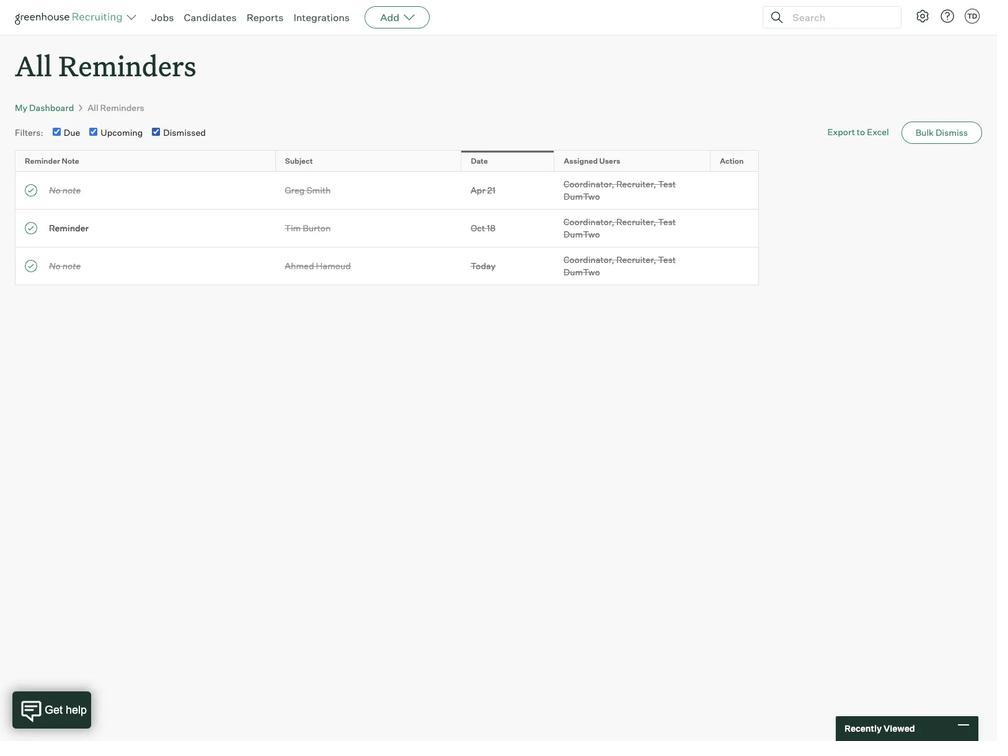 Task type: describe. For each thing, give the bounding box(es) containing it.
oct
[[471, 223, 485, 233]]

ahmed
[[285, 261, 314, 271]]

note for greg
[[62, 185, 81, 195]]

configure image
[[915, 9, 930, 24]]

note for ahmed
[[62, 261, 81, 271]]

reminder for reminder
[[49, 223, 89, 233]]

hamoud
[[316, 261, 351, 271]]

viewed
[[884, 723, 915, 734]]

3 test from the top
[[658, 254, 676, 265]]

21
[[487, 185, 496, 195]]

jobs link
[[151, 11, 174, 24]]

td button
[[965, 9, 980, 24]]

smith
[[307, 185, 331, 196]]

apr
[[471, 185, 486, 195]]

candidates link
[[184, 11, 237, 24]]

reports link
[[247, 11, 284, 24]]

integrations
[[294, 11, 350, 24]]

reminder note
[[25, 156, 79, 165]]

all reminders link
[[88, 102, 144, 113]]

tim burton link
[[285, 223, 331, 233]]

test for 21
[[658, 179, 676, 189]]

coordinator, recruiter, test dumtwo for 18
[[564, 217, 676, 240]]

Due checkbox
[[53, 128, 61, 136]]

export to excel link
[[815, 121, 902, 144]]

greg smith
[[285, 185, 331, 196]]

recruiter, for 18
[[616, 217, 656, 227]]

recently viewed
[[845, 723, 915, 734]]

date
[[471, 156, 488, 165]]

td button
[[963, 6, 982, 26]]

coordinator, for 18
[[564, 217, 615, 227]]

assigned users
[[564, 156, 620, 165]]

filters:
[[15, 127, 43, 137]]

Upcoming checkbox
[[89, 128, 98, 136]]

dumtwo for 18
[[564, 229, 600, 240]]

greg smith link
[[285, 185, 331, 196]]

0 vertical spatial all reminders
[[15, 47, 196, 84]]

greenhouse recruiting image
[[15, 10, 127, 25]]

dismissed
[[163, 127, 206, 138]]

recently
[[845, 723, 882, 734]]

Dismissed checkbox
[[152, 128, 160, 136]]

coordinator, recruiter, test dumtwo for 21
[[564, 179, 676, 202]]

no note for ahmed hamoud
[[49, 261, 81, 271]]

dismiss
[[936, 127, 968, 137]]

td
[[967, 12, 978, 20]]

assigned
[[564, 156, 598, 165]]

oct 18
[[471, 223, 496, 233]]

excel
[[867, 127, 889, 137]]

18
[[487, 223, 496, 233]]

burton
[[303, 223, 331, 233]]

no for ahmed
[[49, 261, 61, 271]]

ahmed hamoud
[[285, 261, 351, 271]]

jobs
[[151, 11, 174, 24]]



Task type: locate. For each thing, give the bounding box(es) containing it.
0 vertical spatial dumtwo
[[564, 191, 600, 202]]

note
[[62, 185, 81, 195], [62, 261, 81, 271]]

2 vertical spatial coordinator, recruiter, test dumtwo
[[564, 254, 676, 277]]

1 note from the top
[[62, 185, 81, 195]]

0 horizontal spatial all
[[15, 47, 52, 84]]

my dashboard link
[[15, 102, 74, 113]]

0 vertical spatial reminder
[[25, 156, 60, 165]]

test for 18
[[658, 217, 676, 227]]

ahmed hamoud link
[[285, 261, 351, 271]]

tim
[[285, 223, 301, 233]]

1 coordinator, from the top
[[564, 179, 615, 189]]

0 vertical spatial coordinator, recruiter, test dumtwo
[[564, 179, 676, 202]]

0 vertical spatial recruiter,
[[616, 179, 656, 189]]

1 test from the top
[[658, 179, 676, 189]]

recruiter,
[[616, 179, 656, 189], [616, 217, 656, 227], [616, 254, 656, 265]]

action
[[720, 156, 744, 165]]

all reminders up upcoming
[[88, 102, 144, 113]]

add
[[380, 11, 400, 24]]

1 vertical spatial no
[[49, 261, 61, 271]]

no note
[[49, 185, 81, 195], [49, 261, 81, 271]]

note
[[62, 156, 79, 165]]

all up my dashboard
[[15, 47, 52, 84]]

reminder
[[25, 156, 60, 165], [49, 223, 89, 233]]

recruiter, for 21
[[616, 179, 656, 189]]

reports
[[247, 11, 284, 24]]

1 vertical spatial test
[[658, 217, 676, 227]]

bulk dismiss button
[[902, 121, 982, 144]]

users
[[599, 156, 620, 165]]

upcoming
[[101, 127, 143, 138]]

2 note from the top
[[62, 261, 81, 271]]

Search text field
[[790, 8, 890, 26]]

all reminders
[[15, 47, 196, 84], [88, 102, 144, 113]]

2 no from the top
[[49, 261, 61, 271]]

1 no note from the top
[[49, 185, 81, 195]]

1 vertical spatial coordinator, recruiter, test dumtwo
[[564, 217, 676, 240]]

coordinator, recruiter, test dumtwo
[[564, 179, 676, 202], [564, 217, 676, 240], [564, 254, 676, 277]]

2 dumtwo from the top
[[564, 229, 600, 240]]

1 horizontal spatial all
[[88, 102, 98, 113]]

no
[[49, 185, 61, 195], [49, 261, 61, 271]]

dumtwo
[[564, 191, 600, 202], [564, 229, 600, 240], [564, 267, 600, 277]]

add button
[[365, 6, 430, 29]]

test
[[658, 179, 676, 189], [658, 217, 676, 227], [658, 254, 676, 265]]

bulk
[[916, 127, 934, 137]]

my
[[15, 102, 27, 113]]

1 vertical spatial recruiter,
[[616, 217, 656, 227]]

coordinator,
[[564, 179, 615, 189], [564, 217, 615, 227], [564, 254, 615, 265]]

2 vertical spatial test
[[658, 254, 676, 265]]

reminders
[[58, 47, 196, 84], [100, 102, 144, 113]]

0 vertical spatial reminders
[[58, 47, 196, 84]]

candidates
[[184, 11, 237, 24]]

due
[[64, 127, 80, 138]]

2 vertical spatial dumtwo
[[564, 267, 600, 277]]

no for greg
[[49, 185, 61, 195]]

1 vertical spatial coordinator,
[[564, 217, 615, 227]]

1 vertical spatial reminder
[[49, 223, 89, 233]]

3 recruiter, from the top
[[616, 254, 656, 265]]

all
[[15, 47, 52, 84], [88, 102, 98, 113]]

1 vertical spatial note
[[62, 261, 81, 271]]

1 dumtwo from the top
[[564, 191, 600, 202]]

all up upcoming 'option' at the left top
[[88, 102, 98, 113]]

2 recruiter, from the top
[[616, 217, 656, 227]]

0 vertical spatial coordinator,
[[564, 179, 615, 189]]

1 recruiter, from the top
[[616, 179, 656, 189]]

to
[[857, 127, 865, 137]]

integrations link
[[294, 11, 350, 24]]

2 test from the top
[[658, 217, 676, 227]]

1 vertical spatial all reminders
[[88, 102, 144, 113]]

subject
[[285, 156, 313, 165]]

2 coordinator, recruiter, test dumtwo from the top
[[564, 217, 676, 240]]

3 coordinator, recruiter, test dumtwo from the top
[[564, 254, 676, 277]]

3 coordinator, from the top
[[564, 254, 615, 265]]

3 dumtwo from the top
[[564, 267, 600, 277]]

1 vertical spatial reminders
[[100, 102, 144, 113]]

today
[[471, 261, 496, 271]]

0 vertical spatial no
[[49, 185, 61, 195]]

0 vertical spatial all
[[15, 47, 52, 84]]

all reminders up all reminders 'link'
[[15, 47, 196, 84]]

1 vertical spatial all
[[88, 102, 98, 113]]

coordinator, for 21
[[564, 179, 615, 189]]

1 no from the top
[[49, 185, 61, 195]]

1 coordinator, recruiter, test dumtwo from the top
[[564, 179, 676, 202]]

apr 21
[[471, 185, 496, 195]]

0 vertical spatial test
[[658, 179, 676, 189]]

1 vertical spatial no note
[[49, 261, 81, 271]]

my dashboard
[[15, 102, 74, 113]]

1 vertical spatial dumtwo
[[564, 229, 600, 240]]

greg
[[285, 185, 305, 196]]

tim burton
[[285, 223, 331, 233]]

0 vertical spatial no note
[[49, 185, 81, 195]]

2 coordinator, from the top
[[564, 217, 615, 227]]

dashboard
[[29, 102, 74, 113]]

reminders up upcoming
[[100, 102, 144, 113]]

2 vertical spatial coordinator,
[[564, 254, 615, 265]]

0 vertical spatial note
[[62, 185, 81, 195]]

export to excel
[[828, 127, 889, 137]]

2 no note from the top
[[49, 261, 81, 271]]

reminders up all reminders 'link'
[[58, 47, 196, 84]]

no note for greg smith
[[49, 185, 81, 195]]

2 vertical spatial recruiter,
[[616, 254, 656, 265]]

reminder for reminder note
[[25, 156, 60, 165]]

export
[[828, 127, 855, 137]]

dumtwo for 21
[[564, 191, 600, 202]]

bulk dismiss
[[916, 127, 968, 137]]



Task type: vqa. For each thing, say whether or not it's contained in the screenshot.
Export to Excel
yes



